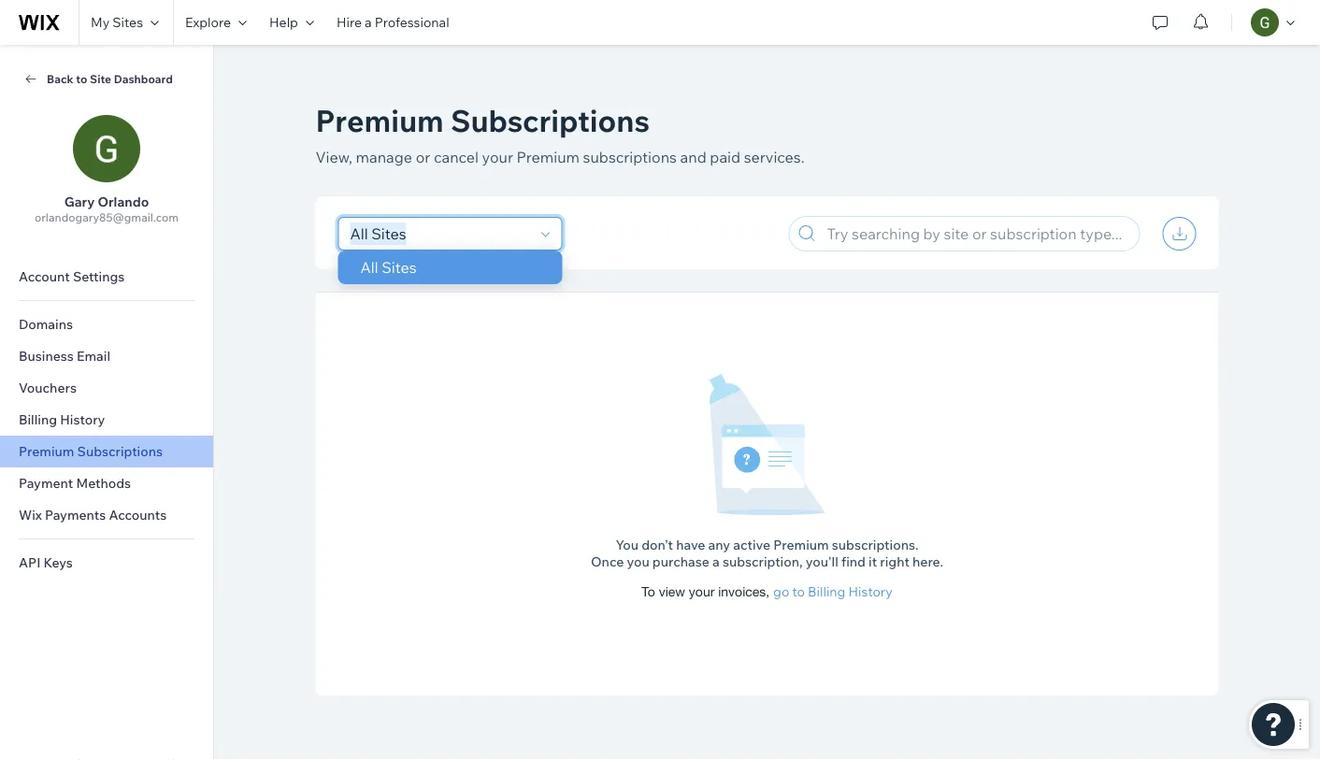 Task type: locate. For each thing, give the bounding box(es) containing it.
explore
[[185, 14, 231, 30]]

1 vertical spatial history
[[849, 584, 893, 600]]

a right the 'hire'
[[365, 14, 372, 30]]

account settings
[[19, 268, 125, 285]]

0 vertical spatial a
[[365, 14, 372, 30]]

0 vertical spatial history
[[60, 412, 105, 428]]

wix
[[19, 507, 42, 523]]

1 horizontal spatial sites
[[382, 258, 417, 277]]

sidebar element
[[0, 45, 214, 760]]

subscriptions up subscriptions
[[451, 101, 650, 139]]

settings
[[73, 268, 125, 285]]

methods
[[76, 475, 131, 491]]

sites right all
[[382, 258, 417, 277]]

0 horizontal spatial sites
[[113, 14, 143, 30]]

payment methods
[[19, 475, 131, 491]]

hire a professional
[[337, 14, 450, 30]]

1 horizontal spatial billing
[[808, 584, 846, 600]]

history inside sidebar element
[[60, 412, 105, 428]]

None field
[[345, 218, 535, 250]]

your right the view
[[689, 584, 715, 600]]

history
[[60, 412, 105, 428], [849, 584, 893, 600]]

1 vertical spatial a
[[713, 554, 720, 570]]

business email link
[[0, 340, 213, 372]]

0 vertical spatial to
[[76, 72, 87, 86]]

your inside to view your invoices, go to billing history
[[689, 584, 715, 600]]

1 horizontal spatial your
[[689, 584, 715, 600]]

premium up payment
[[19, 443, 74, 460]]

sites
[[113, 14, 143, 30], [382, 258, 417, 277]]

find
[[842, 554, 866, 570]]

paid
[[710, 148, 741, 166]]

a down any
[[713, 554, 720, 570]]

premium
[[316, 101, 444, 139], [517, 148, 580, 166], [19, 443, 74, 460], [774, 536, 829, 553]]

a inside you don't have any active premium subscriptions. once you purchase a subscription, you'll find it right here.
[[713, 554, 720, 570]]

1 vertical spatial subscriptions
[[77, 443, 163, 460]]

subscriptions
[[451, 101, 650, 139], [77, 443, 163, 460]]

go to billing history link
[[774, 584, 893, 600]]

history up premium subscriptions
[[60, 412, 105, 428]]

to right go
[[793, 584, 805, 600]]

0 vertical spatial your
[[482, 148, 513, 166]]

payments
[[45, 507, 106, 523]]

your
[[482, 148, 513, 166], [689, 584, 715, 600]]

premium up you'll at right
[[774, 536, 829, 553]]

and
[[680, 148, 707, 166]]

subscriptions
[[583, 148, 677, 166]]

payment methods link
[[0, 468, 213, 499]]

0 horizontal spatial a
[[365, 14, 372, 30]]

don't
[[642, 536, 673, 553]]

site
[[90, 72, 111, 86]]

orlandogary85@gmail.com
[[34, 210, 179, 224]]

billing
[[19, 412, 57, 428], [808, 584, 846, 600]]

1 horizontal spatial subscriptions
[[451, 101, 650, 139]]

sites for all sites
[[382, 258, 417, 277]]

subscriptions.
[[832, 536, 919, 553]]

1 horizontal spatial history
[[849, 584, 893, 600]]

accounts
[[109, 507, 167, 523]]

1 horizontal spatial a
[[713, 554, 720, 570]]

0 horizontal spatial billing
[[19, 412, 57, 428]]

subscriptions inside sidebar element
[[77, 443, 163, 460]]

subscriptions inside premium subscriptions view, manage or cancel your premium subscriptions and paid services.
[[451, 101, 650, 139]]

once
[[591, 554, 624, 570]]

0 vertical spatial billing
[[19, 412, 57, 428]]

0 vertical spatial subscriptions
[[451, 101, 650, 139]]

a
[[365, 14, 372, 30], [713, 554, 720, 570]]

1 horizontal spatial to
[[793, 584, 805, 600]]

0 horizontal spatial your
[[482, 148, 513, 166]]

subscriptions down billing history link
[[77, 443, 163, 460]]

domains link
[[0, 309, 213, 340]]

sites inside all sites option
[[382, 258, 417, 277]]

to left the site
[[76, 72, 87, 86]]

invoices,
[[718, 584, 770, 600]]

1 vertical spatial sites
[[382, 258, 417, 277]]

0 vertical spatial sites
[[113, 14, 143, 30]]

to
[[76, 72, 87, 86], [793, 584, 805, 600]]

billing down you'll at right
[[808, 584, 846, 600]]

wix payments accounts link
[[0, 499, 213, 531]]

view,
[[316, 148, 353, 166]]

billing down vouchers
[[19, 412, 57, 428]]

orlando
[[98, 194, 149, 210]]

1 vertical spatial billing
[[808, 584, 846, 600]]

to inside sidebar element
[[76, 72, 87, 86]]

history down it
[[849, 584, 893, 600]]

all sites option
[[338, 251, 563, 284]]

premium inside sidebar element
[[19, 443, 74, 460]]

keys
[[43, 555, 73, 571]]

billing history
[[19, 412, 105, 428]]

0 horizontal spatial history
[[60, 412, 105, 428]]

premium subscriptions link
[[0, 436, 213, 468]]

1 vertical spatial your
[[689, 584, 715, 600]]

your right cancel
[[482, 148, 513, 166]]

sites right my
[[113, 14, 143, 30]]

back to site dashboard
[[47, 72, 173, 86]]

api keys link
[[0, 547, 213, 579]]

you'll
[[806, 554, 839, 570]]

0 horizontal spatial to
[[76, 72, 87, 86]]

services.
[[744, 148, 805, 166]]

1 vertical spatial to
[[793, 584, 805, 600]]

my sites
[[91, 14, 143, 30]]

my
[[91, 14, 110, 30]]

here.
[[913, 554, 944, 570]]

back to site dashboard link
[[22, 70, 191, 87]]

0 horizontal spatial subscriptions
[[77, 443, 163, 460]]



Task type: vqa. For each thing, say whether or not it's contained in the screenshot.
rightmost The "Billing"
yes



Task type: describe. For each thing, give the bounding box(es) containing it.
gary orlando orlandogary85@gmail.com
[[34, 194, 179, 224]]

business email
[[19, 348, 110, 364]]

hire
[[337, 14, 362, 30]]

billing history link
[[0, 404, 213, 436]]

purchase
[[653, 554, 710, 570]]

help button
[[258, 0, 325, 45]]

vouchers
[[19, 380, 77, 396]]

account
[[19, 268, 70, 285]]

domains
[[19, 316, 73, 332]]

any
[[709, 536, 730, 553]]

sites for my sites
[[113, 14, 143, 30]]

payment
[[19, 475, 73, 491]]

go
[[774, 584, 790, 600]]

you
[[616, 536, 639, 553]]

right
[[880, 554, 910, 570]]

active
[[733, 536, 771, 553]]

have
[[676, 536, 706, 553]]

business
[[19, 348, 74, 364]]

to
[[642, 584, 655, 600]]

or
[[416, 148, 431, 166]]

gary
[[64, 194, 95, 210]]

subscriptions for premium subscriptions view, manage or cancel your premium subscriptions and paid services.
[[451, 101, 650, 139]]

premium up manage
[[316, 101, 444, 139]]

back
[[47, 72, 74, 86]]

billing inside sidebar element
[[19, 412, 57, 428]]

premium left subscriptions
[[517, 148, 580, 166]]

account settings link
[[0, 261, 213, 293]]

premium subscriptions view, manage or cancel your premium subscriptions and paid services.
[[316, 101, 805, 166]]

api keys
[[19, 555, 73, 571]]

Try searching by site or subscription type... field
[[822, 217, 1134, 251]]

vouchers link
[[0, 372, 213, 404]]

subscriptions for premium subscriptions
[[77, 443, 163, 460]]

it
[[869, 554, 877, 570]]

email
[[77, 348, 110, 364]]

premium inside you don't have any active premium subscriptions. once you purchase a subscription, you'll find it right here.
[[774, 536, 829, 553]]

cancel
[[434, 148, 479, 166]]

to view your invoices, go to billing history
[[642, 584, 893, 600]]

manage
[[356, 148, 413, 166]]

help
[[269, 14, 298, 30]]

view
[[659, 584, 686, 600]]

premium subscriptions
[[19, 443, 163, 460]]

server error icon image
[[709, 373, 826, 517]]

you
[[627, 554, 650, 570]]

api
[[19, 555, 41, 571]]

professional
[[375, 14, 450, 30]]

hire a professional link
[[325, 0, 461, 45]]

wix payments accounts
[[19, 507, 167, 523]]

dashboard
[[114, 72, 173, 86]]

all
[[361, 258, 378, 277]]

you don't have any active premium subscriptions. once you purchase a subscription, you'll find it right here.
[[591, 536, 944, 570]]

your inside premium subscriptions view, manage or cancel your premium subscriptions and paid services.
[[482, 148, 513, 166]]

subscription,
[[723, 554, 803, 570]]

all sites
[[361, 258, 417, 277]]



